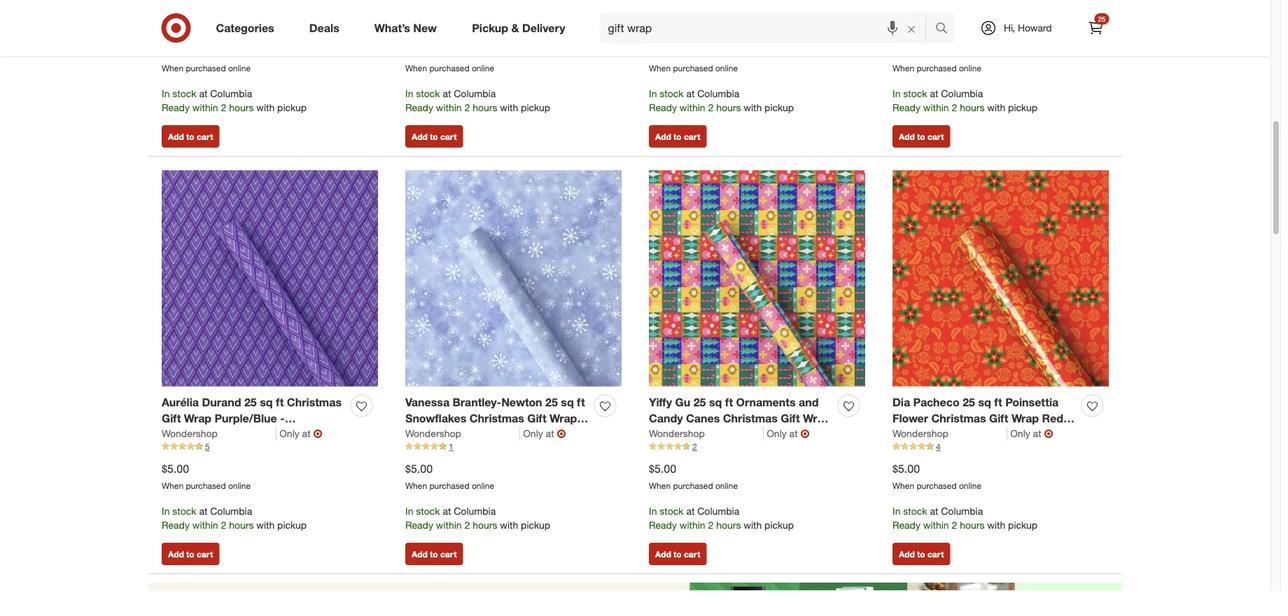 Task type: locate. For each thing, give the bounding box(es) containing it.
3 wrap from the left
[[803, 412, 831, 426]]

add to cart button
[[162, 125, 219, 148], [405, 125, 463, 148], [649, 125, 707, 148], [893, 125, 950, 148], [162, 543, 219, 566], [405, 543, 463, 566], [649, 543, 707, 566], [893, 543, 950, 566]]

hi,
[[1004, 22, 1015, 34]]

yiffy gu 25 sq ft ornaments and candy canes christmas gift wrap - wondershop™ link
[[649, 395, 832, 442]]

with
[[256, 101, 275, 114], [500, 101, 518, 114], [744, 101, 762, 114], [987, 101, 1006, 114], [256, 519, 275, 532], [500, 519, 518, 532], [744, 519, 762, 532], [987, 519, 1006, 532]]

wondershop™ down canes
[[657, 428, 730, 442]]

in
[[162, 87, 170, 100], [405, 87, 413, 100], [649, 87, 657, 100], [893, 87, 901, 100], [162, 505, 170, 518], [405, 505, 413, 518], [649, 505, 657, 518], [893, 505, 901, 518]]

gift up 4 link
[[989, 412, 1008, 426]]

25 up canes
[[694, 396, 706, 410]]

wondershop™
[[162, 428, 235, 442], [440, 428, 513, 442], [657, 428, 730, 442], [893, 428, 966, 442]]

gift down and
[[781, 412, 800, 426]]

2 ft from the left
[[577, 396, 585, 410]]

aurélia durand 25 sq ft christmas gift wrap purple/blue - wondershop™ image
[[162, 171, 378, 387], [162, 171, 378, 387]]

$5.00 when purchased online for brantley-
[[405, 462, 494, 491]]

sq up canes
[[709, 396, 722, 410]]

only for vanessa brantley-newton 25 sq ft snowflakes christmas gift wrap blue - wondershop™
[[523, 428, 543, 440]]

25 up "purple/blue"
[[244, 396, 257, 410]]

at
[[789, 10, 798, 22], [1033, 10, 1041, 22], [199, 87, 207, 100], [443, 87, 451, 100], [686, 87, 695, 100], [930, 87, 938, 100], [302, 428, 311, 440], [546, 428, 554, 440], [789, 428, 798, 440], [1033, 428, 1041, 440], [199, 505, 207, 518], [443, 505, 451, 518], [686, 505, 695, 518], [930, 505, 938, 518]]

christmas down ornaments
[[723, 412, 778, 426]]

2 gift from the left
[[527, 412, 547, 426]]

$5.00 when purchased online for pacheco
[[893, 462, 982, 491]]

online down 5 link
[[228, 481, 251, 491]]

hi, howard
[[1004, 22, 1052, 34]]

¬ for vanessa brantley-newton 25 sq ft snowflakes christmas gift wrap blue - wondershop™
[[557, 427, 566, 441]]

25 right pacheco on the bottom of the page
[[963, 396, 975, 410]]

vanessa brantley-newton 25 sq ft snowflakes christmas gift wrap blue - wondershop™ image
[[405, 171, 622, 387], [405, 171, 622, 387]]

25 right howard
[[1098, 14, 1106, 23]]

sugar
[[162, 10, 188, 22]]

&
[[511, 21, 519, 35]]

$5.00 when purchased online
[[649, 44, 738, 73], [893, 44, 982, 73], [162, 462, 251, 491], [405, 462, 494, 491], [649, 462, 738, 491], [893, 462, 982, 491]]

sq inside dia pacheco 25 sq ft poinsettia flower christmas gift wrap red - wondershop™
[[978, 396, 991, 410]]

newton
[[501, 396, 542, 410]]

4 sq from the left
[[978, 396, 991, 410]]

wrap inside yiffy gu 25 sq ft ornaments and candy canes christmas gift wrap - wondershop™
[[803, 412, 831, 426]]

$3.00 when purchased online
[[405, 44, 494, 73]]

sq up "purple/blue"
[[260, 396, 273, 410]]

purple/blue
[[215, 412, 277, 426]]

purchased inside $6.00 when purchased online
[[186, 63, 226, 73]]

ft left ornaments
[[725, 396, 733, 410]]

christmas up 5 link
[[287, 396, 342, 410]]

0 vertical spatial 1
[[936, 24, 941, 34]]

blue
[[405, 428, 429, 442]]

add
[[168, 131, 184, 142], [412, 131, 428, 142], [655, 131, 671, 142], [899, 131, 915, 142], [168, 549, 184, 560], [412, 549, 428, 560], [655, 549, 671, 560], [899, 549, 915, 560]]

ft
[[276, 396, 284, 410], [577, 396, 585, 410], [725, 396, 733, 410], [994, 396, 1002, 410]]

wondershop link
[[405, 9, 520, 23], [649, 9, 764, 23], [893, 9, 1008, 23], [162, 427, 277, 441], [405, 427, 520, 441], [649, 427, 764, 441], [893, 427, 1008, 441]]

¬ for dia pacheco 25 sq ft poinsettia flower christmas gift wrap red - wondershop™
[[1044, 427, 1053, 441]]

pacheco
[[913, 396, 960, 410]]

3 wondershop™ from the left
[[657, 428, 730, 442]]

columbia
[[210, 87, 252, 100], [454, 87, 496, 100], [697, 87, 739, 100], [941, 87, 983, 100], [210, 505, 252, 518], [454, 505, 496, 518], [697, 505, 739, 518], [941, 505, 983, 518]]

1 link
[[893, 23, 1109, 35], [405, 441, 622, 453]]

4 gift from the left
[[989, 412, 1008, 426]]

wondershop™ down aurélia at the left bottom
[[162, 428, 235, 442]]

$3.00
[[405, 44, 433, 58]]

$5.00
[[649, 44, 676, 58], [893, 44, 920, 58], [162, 462, 189, 476], [405, 462, 433, 476], [649, 462, 676, 476], [893, 462, 920, 476]]

0 horizontal spatial 1
[[449, 442, 453, 452]]

sugar paper + target
[[162, 10, 255, 22]]

when inside $6.00 when purchased online
[[162, 63, 184, 73]]

online inside $6.00 when purchased online
[[228, 63, 251, 73]]

1
[[936, 24, 941, 34], [449, 442, 453, 452]]

canes
[[686, 412, 720, 426]]

4 wrap from the left
[[1012, 412, 1039, 426]]

25 inside yiffy gu 25 sq ft ornaments and candy canes christmas gift wrap - wondershop™
[[694, 396, 706, 410]]

dia pacheco 25 sq ft poinsettia flower christmas gift wrap red - wondershop™ image
[[893, 171, 1109, 387], [893, 171, 1109, 387]]

wrap inside vanessa brantley-newton 25 sq ft snowflakes christmas gift wrap blue - wondershop™
[[550, 412, 577, 426]]

online down what can we help you find? suggestions appear below search box
[[715, 63, 738, 73]]

25 right the 'newton'
[[545, 396, 558, 410]]

brantley-
[[453, 396, 501, 410]]

ft right the 'newton'
[[577, 396, 585, 410]]

2 sq from the left
[[561, 396, 574, 410]]

sq right the 'newton'
[[561, 396, 574, 410]]

sq for yiffy
[[709, 396, 722, 410]]

cart
[[197, 131, 213, 142], [440, 131, 457, 142], [684, 131, 700, 142], [928, 131, 944, 142], [197, 549, 213, 560], [440, 549, 457, 560], [684, 549, 700, 560], [928, 549, 944, 560]]

wondershop™ inside aurélia durand 25 sq ft christmas gift wrap purple/blue - wondershop™
[[162, 428, 235, 442]]

2 wrap from the left
[[550, 412, 577, 426]]

what's
[[374, 21, 410, 35]]

when
[[162, 63, 184, 73], [405, 63, 427, 73], [649, 63, 671, 73], [893, 63, 914, 73], [162, 481, 184, 491], [405, 481, 427, 491], [649, 481, 671, 491], [893, 481, 914, 491]]

ft inside yiffy gu 25 sq ft ornaments and candy canes christmas gift wrap - wondershop™
[[725, 396, 733, 410]]

sq for aurélia
[[260, 396, 273, 410]]

ft inside dia pacheco 25 sq ft poinsettia flower christmas gift wrap red - wondershop™
[[994, 396, 1002, 410]]

gift inside yiffy gu 25 sq ft ornaments and candy canes christmas gift wrap - wondershop™
[[781, 412, 800, 426]]

within
[[192, 101, 218, 114], [436, 101, 462, 114], [680, 101, 705, 114], [923, 101, 949, 114], [192, 519, 218, 532], [436, 519, 462, 532], [680, 519, 705, 532], [923, 519, 949, 532]]

25 for dia pacheco 25 sq ft poinsettia flower christmas gift wrap red - wondershop™
[[963, 396, 975, 410]]

categories
[[216, 21, 274, 35]]

ft inside aurélia durand 25 sq ft christmas gift wrap purple/blue - wondershop™
[[276, 396, 284, 410]]

3 sq from the left
[[709, 396, 722, 410]]

dia pacheco 25 sq ft poinsettia flower christmas gift wrap red - wondershop™
[[893, 396, 1071, 442]]

only at ¬ for aurélia durand 25 sq ft christmas gift wrap purple/blue - wondershop™
[[279, 427, 322, 441]]

wondershop
[[405, 10, 461, 22], [649, 10, 705, 22], [893, 10, 948, 22], [162, 428, 218, 440], [405, 428, 461, 440], [649, 428, 705, 440], [893, 428, 948, 440]]

3 gift from the left
[[781, 412, 800, 426]]

- right red
[[1067, 412, 1071, 426]]

1 ft from the left
[[276, 396, 284, 410]]

25 inside dia pacheco 25 sq ft poinsettia flower christmas gift wrap red - wondershop™
[[963, 396, 975, 410]]

sq inside yiffy gu 25 sq ft ornaments and candy canes christmas gift wrap - wondershop™
[[709, 396, 722, 410]]

wondershop™ down flower
[[893, 428, 966, 442]]

ft up "purple/blue"
[[276, 396, 284, 410]]

online
[[228, 63, 251, 73], [472, 63, 494, 73], [715, 63, 738, 73], [959, 63, 982, 73], [228, 481, 251, 491], [472, 481, 494, 491], [715, 481, 738, 491], [959, 481, 982, 491]]

pickup & delivery
[[472, 21, 565, 35]]

4 wondershop™ from the left
[[893, 428, 966, 442]]

25 for aurélia durand 25 sq ft christmas gift wrap purple/blue - wondershop™
[[244, 396, 257, 410]]

wrap
[[184, 412, 211, 426], [550, 412, 577, 426], [803, 412, 831, 426], [1012, 412, 1039, 426]]

25 inside aurélia durand 25 sq ft christmas gift wrap purple/blue - wondershop™
[[244, 396, 257, 410]]

$5.00 for brantley-
[[405, 462, 433, 476]]

vanessa
[[405, 396, 450, 410]]

1 gift from the left
[[162, 412, 181, 426]]

aurélia durand 25 sq ft christmas gift wrap purple/blue - wondershop™ link
[[162, 395, 345, 442]]

online down categories
[[228, 63, 251, 73]]

add to cart
[[168, 131, 213, 142], [412, 131, 457, 142], [655, 131, 700, 142], [899, 131, 944, 142], [168, 549, 213, 560], [412, 549, 457, 560], [655, 549, 700, 560], [899, 549, 944, 560]]

christmas down pacheco on the bottom of the page
[[931, 412, 986, 426]]

wondershop™ down brantley-
[[440, 428, 513, 442]]

3 ft from the left
[[725, 396, 733, 410]]

sq up 4 link
[[978, 396, 991, 410]]

and
[[799, 396, 819, 410]]

only for yiffy gu 25 sq ft ornaments and candy canes christmas gift wrap - wondershop™
[[767, 428, 787, 440]]

ft for aurélia durand 25 sq ft christmas gift wrap purple/blue - wondershop™
[[276, 396, 284, 410]]

only
[[767, 10, 787, 22], [1010, 10, 1030, 22], [279, 428, 299, 440], [523, 428, 543, 440], [767, 428, 787, 440], [1010, 428, 1030, 440]]

only for dia pacheco 25 sq ft poinsettia flower christmas gift wrap red - wondershop™
[[1010, 428, 1030, 440]]

sq
[[260, 396, 273, 410], [561, 396, 574, 410], [709, 396, 722, 410], [978, 396, 991, 410]]

only at ¬
[[767, 9, 810, 23], [1010, 9, 1053, 23], [279, 427, 322, 441], [523, 427, 566, 441], [767, 427, 810, 441], [1010, 427, 1053, 441]]

2 link
[[649, 441, 865, 453]]

1 sq from the left
[[260, 396, 273, 410]]

gift down the 'newton'
[[527, 412, 547, 426]]

ft left poinsettia
[[994, 396, 1002, 410]]

pickup
[[277, 101, 307, 114], [521, 101, 550, 114], [765, 101, 794, 114], [1008, 101, 1038, 114], [277, 519, 307, 532], [521, 519, 550, 532], [765, 519, 794, 532], [1008, 519, 1038, 532]]

ornaments
[[736, 396, 796, 410]]

to
[[186, 131, 194, 142], [430, 131, 438, 142], [674, 131, 682, 142], [917, 131, 925, 142], [186, 549, 194, 560], [430, 549, 438, 560], [674, 549, 682, 560], [917, 549, 925, 560]]

¬ for aurélia durand 25 sq ft christmas gift wrap purple/blue - wondershop™
[[313, 427, 322, 441]]

0 horizontal spatial 1 link
[[405, 441, 622, 453]]

in stock at  columbia ready within 2 hours with pickup
[[162, 87, 307, 114], [405, 87, 550, 114], [649, 87, 794, 114], [893, 87, 1038, 114], [162, 505, 307, 532], [405, 505, 550, 532], [649, 505, 794, 532], [893, 505, 1038, 532]]

¬
[[801, 9, 810, 23], [1044, 9, 1053, 23], [313, 427, 322, 441], [557, 427, 566, 441], [801, 427, 810, 441], [1044, 427, 1053, 441]]

hours
[[229, 101, 254, 114], [473, 101, 497, 114], [716, 101, 741, 114], [960, 101, 985, 114], [229, 519, 254, 532], [473, 519, 497, 532], [716, 519, 741, 532], [960, 519, 985, 532]]

christmas inside yiffy gu 25 sq ft ornaments and candy canes christmas gift wrap - wondershop™
[[723, 412, 778, 426]]

1 wrap from the left
[[184, 412, 211, 426]]

sq inside aurélia durand 25 sq ft christmas gift wrap purple/blue - wondershop™
[[260, 396, 273, 410]]

4 ft from the left
[[994, 396, 1002, 410]]

0 vertical spatial 1 link
[[893, 23, 1109, 35]]

1 wondershop™ from the left
[[162, 428, 235, 442]]

+
[[219, 10, 225, 22]]

dia pacheco 25 sq ft poinsettia flower christmas gift wrap red - wondershop™ link
[[893, 395, 1076, 442]]

purchased
[[186, 63, 226, 73], [430, 63, 469, 73], [673, 63, 713, 73], [917, 63, 957, 73], [186, 481, 226, 491], [430, 481, 469, 491], [673, 481, 713, 491], [917, 481, 957, 491]]

- up 5 link
[[280, 412, 285, 426]]

howard
[[1018, 22, 1052, 34]]

aurélia durand 25 sq ft christmas gift wrap purple/blue - wondershop™
[[162, 396, 342, 442]]

purchased inside the $3.00 when purchased online
[[430, 63, 469, 73]]

christmas
[[287, 396, 342, 410], [470, 412, 524, 426], [723, 412, 778, 426], [931, 412, 986, 426]]

gift
[[162, 412, 181, 426], [527, 412, 547, 426], [781, 412, 800, 426], [989, 412, 1008, 426]]

only for aurélia durand 25 sq ft christmas gift wrap purple/blue - wondershop™
[[279, 428, 299, 440]]

$5.00 when purchased online for gu
[[649, 462, 738, 491]]

$5.00 for durand
[[162, 462, 189, 476]]

-
[[280, 412, 285, 426], [1067, 412, 1071, 426], [432, 428, 437, 442], [649, 428, 654, 442]]

online down "pickup"
[[472, 63, 494, 73]]

christmas down brantley-
[[470, 412, 524, 426]]

sugar paper + target link
[[162, 9, 255, 23]]

wondershop™ inside dia pacheco 25 sq ft poinsettia flower christmas gift wrap red - wondershop™
[[893, 428, 966, 442]]

- inside aurélia durand 25 sq ft christmas gift wrap purple/blue - wondershop™
[[280, 412, 285, 426]]

gu
[[675, 396, 690, 410]]

sq inside vanessa brantley-newton 25 sq ft snowflakes christmas gift wrap blue - wondershop™
[[561, 396, 574, 410]]

- down snowflakes
[[432, 428, 437, 442]]

ready
[[162, 101, 190, 114], [405, 101, 433, 114], [649, 101, 677, 114], [893, 101, 921, 114], [162, 519, 190, 532], [405, 519, 433, 532], [649, 519, 677, 532], [893, 519, 921, 532]]

1 vertical spatial 1
[[449, 442, 453, 452]]

online down 4 link
[[959, 481, 982, 491]]

gift inside dia pacheco 25 sq ft poinsettia flower christmas gift wrap red - wondershop™
[[989, 412, 1008, 426]]

- down "candy"
[[649, 428, 654, 442]]

1 horizontal spatial 1
[[936, 24, 941, 34]]

stock
[[172, 87, 196, 100], [416, 87, 440, 100], [660, 87, 684, 100], [903, 87, 927, 100], [172, 505, 196, 518], [416, 505, 440, 518], [660, 505, 684, 518], [903, 505, 927, 518]]

2
[[221, 101, 226, 114], [464, 101, 470, 114], [708, 101, 714, 114], [952, 101, 957, 114], [692, 442, 697, 452], [221, 519, 226, 532], [464, 519, 470, 532], [708, 519, 714, 532], [952, 519, 957, 532]]

25 link
[[1081, 13, 1111, 43]]

yiffy gu 25 sq ft ornaments and candy canes christmas gift wrap - wondershop™ image
[[649, 171, 865, 387], [649, 171, 865, 387]]

2 wondershop™ from the left
[[440, 428, 513, 442]]

5 link
[[162, 441, 378, 453]]

only at ¬ for yiffy gu 25 sq ft ornaments and candy canes christmas gift wrap - wondershop™
[[767, 427, 810, 441]]

gift inside aurélia durand 25 sq ft christmas gift wrap purple/blue - wondershop™
[[162, 412, 181, 426]]

gift down aurélia at the left bottom
[[162, 412, 181, 426]]

25
[[1098, 14, 1106, 23], [244, 396, 257, 410], [545, 396, 558, 410], [694, 396, 706, 410], [963, 396, 975, 410]]

what's new link
[[362, 13, 454, 43]]



Task type: describe. For each thing, give the bounding box(es) containing it.
ft for yiffy gu 25 sq ft ornaments and candy canes christmas gift wrap - wondershop™
[[725, 396, 733, 410]]

1 for the rightmost 1 link
[[936, 24, 941, 34]]

25 inside vanessa brantley-newton 25 sq ft snowflakes christmas gift wrap blue - wondershop™
[[545, 396, 558, 410]]

christmas inside vanessa brantley-newton 25 sq ft snowflakes christmas gift wrap blue - wondershop™
[[470, 412, 524, 426]]

$5.00 for pacheco
[[893, 462, 920, 476]]

online inside the $3.00 when purchased online
[[472, 63, 494, 73]]

christmas inside aurélia durand 25 sq ft christmas gift wrap purple/blue - wondershop™
[[287, 396, 342, 410]]

4
[[936, 442, 941, 452]]

flower
[[893, 412, 928, 426]]

advertisement region
[[148, 583, 1123, 592]]

durand
[[202, 396, 241, 410]]

new
[[413, 21, 437, 35]]

4 link
[[893, 441, 1109, 453]]

- inside vanessa brantley-newton 25 sq ft snowflakes christmas gift wrap blue - wondershop™
[[432, 428, 437, 442]]

25 for yiffy gu 25 sq ft ornaments and candy canes christmas gift wrap - wondershop™
[[694, 396, 706, 410]]

wrap inside aurélia durand 25 sq ft christmas gift wrap purple/blue - wondershop™
[[184, 412, 211, 426]]

target
[[228, 10, 255, 22]]

categories link
[[204, 13, 292, 43]]

sq for dia
[[978, 396, 991, 410]]

when inside the $3.00 when purchased online
[[405, 63, 427, 73]]

online down 2 link at the bottom right
[[715, 481, 738, 491]]

gift inside vanessa brantley-newton 25 sq ft snowflakes christmas gift wrap blue - wondershop™
[[527, 412, 547, 426]]

online down search button
[[959, 63, 982, 73]]

pickup & delivery link
[[460, 13, 583, 43]]

snowflakes
[[405, 412, 466, 426]]

5
[[205, 442, 210, 452]]

1 for bottom 1 link
[[449, 442, 453, 452]]

yiffy gu 25 sq ft ornaments and candy canes christmas gift wrap - wondershop™
[[649, 396, 831, 442]]

candy
[[649, 412, 683, 426]]

ft for dia pacheco 25 sq ft poinsettia flower christmas gift wrap red - wondershop™
[[994, 396, 1002, 410]]

1 horizontal spatial 1 link
[[893, 23, 1109, 35]]

online down vanessa brantley-newton 25 sq ft snowflakes christmas gift wrap blue - wondershop™ at bottom
[[472, 481, 494, 491]]

search button
[[929, 13, 963, 46]]

ft inside vanessa brantley-newton 25 sq ft snowflakes christmas gift wrap blue - wondershop™
[[577, 396, 585, 410]]

- inside dia pacheco 25 sq ft poinsettia flower christmas gift wrap red - wondershop™
[[1067, 412, 1071, 426]]

paper
[[190, 10, 216, 22]]

only at ¬ for vanessa brantley-newton 25 sq ft snowflakes christmas gift wrap blue - wondershop™
[[523, 427, 566, 441]]

What can we help you find? suggestions appear below search field
[[600, 13, 939, 43]]

search
[[929, 22, 963, 36]]

$5.00 for gu
[[649, 462, 676, 476]]

yiffy
[[649, 396, 672, 410]]

red
[[1042, 412, 1063, 426]]

1 vertical spatial 1 link
[[405, 441, 622, 453]]

christmas inside dia pacheco 25 sq ft poinsettia flower christmas gift wrap red - wondershop™
[[931, 412, 986, 426]]

$6.00
[[162, 44, 189, 58]]

vanessa brantley-newton 25 sq ft snowflakes christmas gift wrap blue - wondershop™ link
[[405, 395, 589, 442]]

delivery
[[522, 21, 565, 35]]

what's new
[[374, 21, 437, 35]]

deals link
[[297, 13, 357, 43]]

dia
[[893, 396, 910, 410]]

poinsettia
[[1005, 396, 1059, 410]]

vanessa brantley-newton 25 sq ft snowflakes christmas gift wrap blue - wondershop™
[[405, 396, 585, 442]]

wrap inside dia pacheco 25 sq ft poinsettia flower christmas gift wrap red - wondershop™
[[1012, 412, 1039, 426]]

aurélia
[[162, 396, 199, 410]]

deals
[[309, 21, 339, 35]]

pickup
[[472, 21, 508, 35]]

wondershop™ inside yiffy gu 25 sq ft ornaments and candy canes christmas gift wrap - wondershop™
[[657, 428, 730, 442]]

$6.00 when purchased online
[[162, 44, 251, 73]]

only at ¬ for dia pacheco 25 sq ft poinsettia flower christmas gift wrap red - wondershop™
[[1010, 427, 1053, 441]]

¬ for yiffy gu 25 sq ft ornaments and candy canes christmas gift wrap - wondershop™
[[801, 427, 810, 441]]

- inside yiffy gu 25 sq ft ornaments and candy canes christmas gift wrap - wondershop™
[[649, 428, 654, 442]]

wondershop™ inside vanessa brantley-newton 25 sq ft snowflakes christmas gift wrap blue - wondershop™
[[440, 428, 513, 442]]

$5.00 when purchased online for durand
[[162, 462, 251, 491]]



Task type: vqa. For each thing, say whether or not it's contained in the screenshot.
first "sq" from the right
yes



